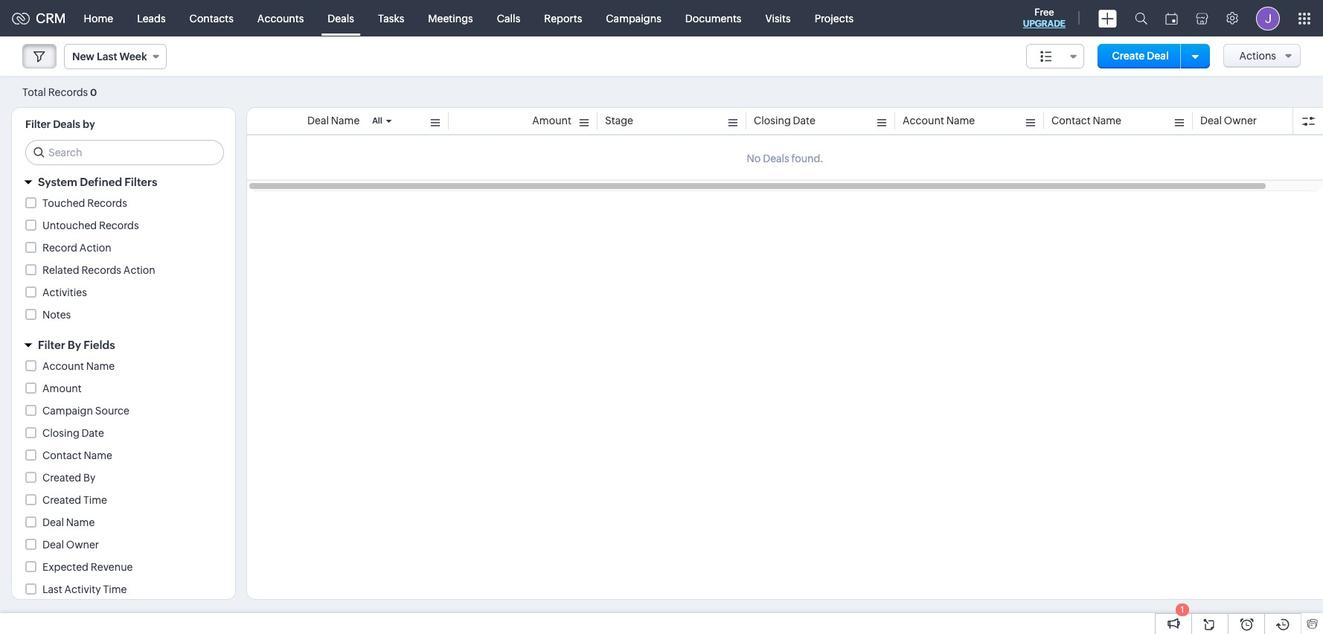 Task type: vqa. For each thing, say whether or not it's contained in the screenshot.
yvonne- tjepkema@noemail.com 'link'
no



Task type: describe. For each thing, give the bounding box(es) containing it.
crm
[[36, 10, 66, 26]]

leads link
[[125, 0, 178, 36]]

0 vertical spatial closing date
[[754, 115, 816, 127]]

reports link
[[533, 0, 594, 36]]

0
[[90, 87, 97, 98]]

1 horizontal spatial account
[[903, 115, 945, 127]]

fields
[[84, 339, 115, 351]]

untouched records
[[42, 220, 139, 232]]

0 horizontal spatial account name
[[42, 360, 115, 372]]

projects
[[815, 12, 854, 24]]

by for filter
[[68, 339, 81, 351]]

1 vertical spatial contact
[[42, 450, 82, 462]]

campaign source
[[42, 405, 130, 417]]

records for total
[[48, 86, 88, 98]]

by for created
[[83, 472, 95, 484]]

meetings link
[[416, 0, 485, 36]]

profile element
[[1248, 0, 1290, 36]]

profile image
[[1257, 6, 1281, 30]]

1 vertical spatial closing
[[42, 427, 79, 439]]

0 vertical spatial amount
[[533, 115, 572, 127]]

activities
[[42, 287, 87, 299]]

filter by fields
[[38, 339, 115, 351]]

touched
[[42, 197, 85, 209]]

1 horizontal spatial owner
[[1225, 115, 1258, 127]]

0 vertical spatial closing
[[754, 115, 791, 127]]

activity
[[64, 584, 101, 596]]

1 horizontal spatial contact name
[[1052, 115, 1122, 127]]

upgrade
[[1024, 19, 1066, 29]]

1 horizontal spatial action
[[123, 264, 155, 276]]

1 horizontal spatial date
[[793, 115, 816, 127]]

search image
[[1136, 12, 1148, 25]]

tasks link
[[366, 0, 416, 36]]

size image
[[1041, 50, 1053, 63]]

filter by fields button
[[12, 332, 235, 358]]

notes
[[42, 309, 71, 321]]

total
[[22, 86, 46, 98]]

meetings
[[428, 12, 473, 24]]

1 horizontal spatial deal name
[[308, 115, 360, 127]]

record
[[42, 242, 77, 254]]

visits link
[[754, 0, 803, 36]]

created by
[[42, 472, 95, 484]]

campaigns link
[[594, 0, 674, 36]]

0 horizontal spatial account
[[42, 360, 84, 372]]

create menu image
[[1099, 9, 1118, 27]]

filter for filter by fields
[[38, 339, 65, 351]]

New Last Week field
[[64, 44, 166, 69]]

stage
[[605, 115, 634, 127]]

0 vertical spatial action
[[80, 242, 112, 254]]

deal inside button
[[1148, 50, 1170, 62]]

related
[[42, 264, 79, 276]]

new last week
[[72, 51, 147, 63]]

leads
[[137, 12, 166, 24]]

records for untouched
[[99, 220, 139, 232]]

1
[[1182, 605, 1185, 614]]

visits
[[766, 12, 791, 24]]

documents link
[[674, 0, 754, 36]]

projects link
[[803, 0, 866, 36]]

source
[[95, 405, 130, 417]]

home
[[84, 12, 113, 24]]

0 vertical spatial time
[[83, 494, 107, 506]]

created for created time
[[42, 494, 81, 506]]

contacts
[[190, 12, 234, 24]]

campaign
[[42, 405, 93, 417]]

total records 0
[[22, 86, 97, 98]]

tasks
[[378, 12, 405, 24]]

expected revenue
[[42, 561, 133, 573]]



Task type: locate. For each thing, give the bounding box(es) containing it.
related records action
[[42, 264, 155, 276]]

0 vertical spatial deal name
[[308, 115, 360, 127]]

contact name
[[1052, 115, 1122, 127], [42, 450, 112, 462]]

filter inside "filter by fields" dropdown button
[[38, 339, 65, 351]]

contacts link
[[178, 0, 246, 36]]

amount up campaign
[[42, 383, 82, 395]]

owner
[[1225, 115, 1258, 127], [66, 539, 99, 551]]

0 vertical spatial date
[[793, 115, 816, 127]]

deals link
[[316, 0, 366, 36]]

closing
[[754, 115, 791, 127], [42, 427, 79, 439]]

filter
[[25, 118, 51, 130], [38, 339, 65, 351]]

calendar image
[[1166, 12, 1179, 24]]

touched records
[[42, 197, 127, 209]]

search element
[[1127, 0, 1157, 36]]

free upgrade
[[1024, 7, 1066, 29]]

None field
[[1027, 44, 1085, 69]]

records down "defined"
[[87, 197, 127, 209]]

1 horizontal spatial deals
[[328, 12, 354, 24]]

0 vertical spatial account
[[903, 115, 945, 127]]

name
[[331, 115, 360, 127], [947, 115, 976, 127], [1093, 115, 1122, 127], [86, 360, 115, 372], [84, 450, 112, 462], [66, 517, 95, 529]]

1 vertical spatial deals
[[53, 118, 80, 130]]

closing date
[[754, 115, 816, 127], [42, 427, 104, 439]]

create
[[1113, 50, 1146, 62]]

account name
[[903, 115, 976, 127], [42, 360, 115, 372]]

created up created time
[[42, 472, 81, 484]]

deals left tasks
[[328, 12, 354, 24]]

0 horizontal spatial amount
[[42, 383, 82, 395]]

records down touched records
[[99, 220, 139, 232]]

1 vertical spatial filter
[[38, 339, 65, 351]]

0 horizontal spatial closing date
[[42, 427, 104, 439]]

accounts
[[258, 12, 304, 24]]

defined
[[80, 176, 122, 188]]

amount left stage on the left top of page
[[533, 115, 572, 127]]

0 vertical spatial by
[[68, 339, 81, 351]]

deal owner down actions in the right of the page
[[1201, 115, 1258, 127]]

system
[[38, 176, 77, 188]]

create deal
[[1113, 50, 1170, 62]]

deal owner up expected
[[42, 539, 99, 551]]

0 horizontal spatial contact name
[[42, 450, 112, 462]]

deal owner
[[1201, 115, 1258, 127], [42, 539, 99, 551]]

0 vertical spatial contact
[[1052, 115, 1091, 127]]

1 horizontal spatial contact
[[1052, 115, 1091, 127]]

1 horizontal spatial last
[[97, 51, 117, 63]]

0 vertical spatial deals
[[328, 12, 354, 24]]

create deal button
[[1098, 44, 1184, 69]]

1 vertical spatial action
[[123, 264, 155, 276]]

0 horizontal spatial deal name
[[42, 517, 95, 529]]

1 horizontal spatial closing date
[[754, 115, 816, 127]]

0 horizontal spatial deals
[[53, 118, 80, 130]]

records for touched
[[87, 197, 127, 209]]

free
[[1035, 7, 1055, 18]]

time down revenue
[[103, 584, 127, 596]]

1 created from the top
[[42, 472, 81, 484]]

2 created from the top
[[42, 494, 81, 506]]

deal name
[[308, 115, 360, 127], [42, 517, 95, 529]]

by
[[68, 339, 81, 351], [83, 472, 95, 484]]

deal
[[1148, 50, 1170, 62], [308, 115, 329, 127], [1201, 115, 1223, 127], [42, 517, 64, 529], [42, 539, 64, 551]]

system defined filters button
[[12, 169, 235, 195]]

action up related records action
[[80, 242, 112, 254]]

0 horizontal spatial owner
[[66, 539, 99, 551]]

1 vertical spatial deal name
[[42, 517, 95, 529]]

contact down size icon
[[1052, 115, 1091, 127]]

documents
[[686, 12, 742, 24]]

0 vertical spatial contact name
[[1052, 115, 1122, 127]]

create menu element
[[1090, 0, 1127, 36]]

expected
[[42, 561, 89, 573]]

1 horizontal spatial closing
[[754, 115, 791, 127]]

0 horizontal spatial by
[[68, 339, 81, 351]]

contact up created by on the left bottom of the page
[[42, 450, 82, 462]]

week
[[120, 51, 147, 63]]

0 vertical spatial account name
[[903, 115, 976, 127]]

0 vertical spatial created
[[42, 472, 81, 484]]

1 horizontal spatial deal owner
[[1201, 115, 1258, 127]]

1 horizontal spatial by
[[83, 472, 95, 484]]

1 vertical spatial last
[[42, 584, 62, 596]]

record action
[[42, 242, 112, 254]]

time down created by on the left bottom of the page
[[83, 494, 107, 506]]

calls
[[497, 12, 521, 24]]

untouched
[[42, 220, 97, 232]]

last inside field
[[97, 51, 117, 63]]

deal name left "all"
[[308, 115, 360, 127]]

created down created by on the left bottom of the page
[[42, 494, 81, 506]]

calls link
[[485, 0, 533, 36]]

1 horizontal spatial amount
[[533, 115, 572, 127]]

by left fields on the left bottom
[[68, 339, 81, 351]]

deal name down created time
[[42, 517, 95, 529]]

0 vertical spatial filter
[[25, 118, 51, 130]]

home link
[[72, 0, 125, 36]]

by up created time
[[83, 472, 95, 484]]

by inside dropdown button
[[68, 339, 81, 351]]

0 vertical spatial last
[[97, 51, 117, 63]]

crm link
[[12, 10, 66, 26]]

0 horizontal spatial deal owner
[[42, 539, 99, 551]]

1 vertical spatial created
[[42, 494, 81, 506]]

last right 'new' at left top
[[97, 51, 117, 63]]

filter for filter deals by
[[25, 118, 51, 130]]

filters
[[125, 176, 157, 188]]

created time
[[42, 494, 107, 506]]

filter down the total
[[25, 118, 51, 130]]

contact
[[1052, 115, 1091, 127], [42, 450, 82, 462]]

0 vertical spatial deal owner
[[1201, 115, 1258, 127]]

0 horizontal spatial contact
[[42, 450, 82, 462]]

owner down actions in the right of the page
[[1225, 115, 1258, 127]]

actions
[[1240, 50, 1277, 62]]

1 vertical spatial date
[[82, 427, 104, 439]]

created
[[42, 472, 81, 484], [42, 494, 81, 506]]

owner up "expected revenue"
[[66, 539, 99, 551]]

deals
[[328, 12, 354, 24], [53, 118, 80, 130]]

0 horizontal spatial last
[[42, 584, 62, 596]]

records for related
[[81, 264, 121, 276]]

time
[[83, 494, 107, 506], [103, 584, 127, 596]]

1 vertical spatial amount
[[42, 383, 82, 395]]

by
[[83, 118, 95, 130]]

campaigns
[[606, 12, 662, 24]]

all
[[372, 116, 383, 125]]

date
[[793, 115, 816, 127], [82, 427, 104, 439]]

amount
[[533, 115, 572, 127], [42, 383, 82, 395]]

created for created by
[[42, 472, 81, 484]]

records
[[48, 86, 88, 98], [87, 197, 127, 209], [99, 220, 139, 232], [81, 264, 121, 276]]

reports
[[545, 12, 583, 24]]

action
[[80, 242, 112, 254], [123, 264, 155, 276]]

last activity time
[[42, 584, 127, 596]]

records down record action
[[81, 264, 121, 276]]

0 horizontal spatial date
[[82, 427, 104, 439]]

1 vertical spatial account
[[42, 360, 84, 372]]

0 vertical spatial owner
[[1225, 115, 1258, 127]]

filter deals by
[[25, 118, 95, 130]]

action down untouched records
[[123, 264, 155, 276]]

accounts link
[[246, 0, 316, 36]]

1 vertical spatial account name
[[42, 360, 115, 372]]

0 horizontal spatial action
[[80, 242, 112, 254]]

new
[[72, 51, 94, 63]]

last down expected
[[42, 584, 62, 596]]

records left the 0
[[48, 86, 88, 98]]

deals inside deals link
[[328, 12, 354, 24]]

1 vertical spatial deal owner
[[42, 539, 99, 551]]

1 vertical spatial contact name
[[42, 450, 112, 462]]

revenue
[[91, 561, 133, 573]]

filter down notes
[[38, 339, 65, 351]]

1 vertical spatial closing date
[[42, 427, 104, 439]]

0 horizontal spatial closing
[[42, 427, 79, 439]]

system defined filters
[[38, 176, 157, 188]]

Search text field
[[26, 141, 223, 165]]

deals left by
[[53, 118, 80, 130]]

1 horizontal spatial account name
[[903, 115, 976, 127]]

account
[[903, 115, 945, 127], [42, 360, 84, 372]]

1 vertical spatial by
[[83, 472, 95, 484]]

last
[[97, 51, 117, 63], [42, 584, 62, 596]]

1 vertical spatial owner
[[66, 539, 99, 551]]

logo image
[[12, 12, 30, 24]]

1 vertical spatial time
[[103, 584, 127, 596]]



